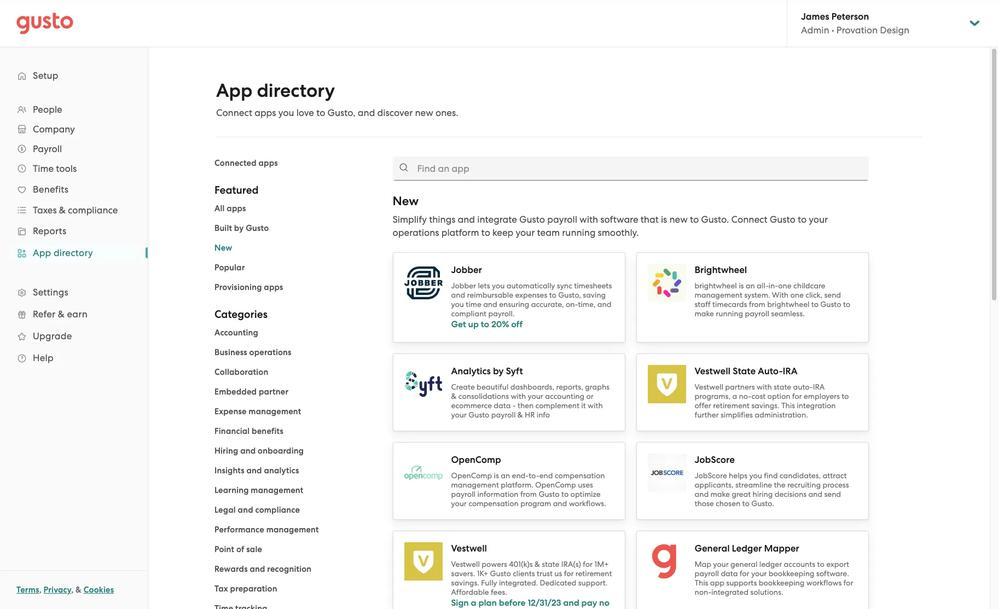 Task type: describe. For each thing, give the bounding box(es) containing it.
opencomp logo image
[[404, 454, 443, 492]]

find
[[764, 471, 778, 480]]

•
[[832, 25, 835, 36]]

0 vertical spatial bookkeeping
[[769, 569, 815, 578]]

brightwheel
[[695, 264, 747, 276]]

make inside brightwheel brightwheel is an all-in-one childcare management system. with one click, send staff timecards from brightwheel to gusto to make running payroll seamless.
[[695, 309, 714, 318]]

trust
[[537, 569, 553, 578]]

and inside app directory connect apps you love to gusto, and discover new ones.
[[358, 107, 375, 118]]

collaboration link
[[215, 367, 269, 377]]

& inside vestwell vestwell powers 401(k)s & state ira(s) for 1m+ savers. 1k+ gusto clients trust us for retirement savings. fully integrated. dedicated support. affordable fees. sign a plan before 12/31/23 and pay no
[[535, 560, 540, 569]]

connected
[[215, 158, 257, 168]]

savings. inside vestwell vestwell powers 401(k)s & state ira(s) for 1m+ savers. 1k+ gusto clients trust us for retirement savings. fully integrated. dedicated support. affordable fees. sign a plan before 12/31/23 and pay no
[[451, 578, 480, 587]]

apps inside app directory connect apps you love to gusto, and discover new ones.
[[255, 107, 276, 118]]

operations inside 'new simplify things and integrate gusto payroll with software that is new to gusto. connect gusto to your operations platform to keep your team running smoothly.'
[[393, 227, 439, 238]]

new for new simplify things and integrate gusto payroll with software that is new to gusto. connect gusto to your operations platform to keep your team running smoothly.
[[393, 194, 419, 209]]

& inside 'link'
[[58, 309, 65, 320]]

with inside 'new simplify things and integrate gusto payroll with software that is new to gusto. connect gusto to your operations platform to keep your team running smoothly.'
[[580, 214, 598, 225]]

list for categories
[[215, 326, 376, 609]]

this inside general ledger mapper map your general ledger accounts to export payroll data for your bookkeeping software. this app supports bookkeeping workflows for non-integrated solutions.
[[695, 578, 709, 587]]

james peterson admin • provation design
[[802, 11, 910, 36]]

platform.
[[501, 480, 534, 489]]

performance management link
[[215, 525, 319, 535]]

performance management
[[215, 525, 319, 535]]

new for new
[[215, 243, 232, 253]]

1 , from the left
[[39, 585, 42, 595]]

jobber logo image
[[404, 267, 443, 300]]

benefits link
[[11, 180, 137, 199]]

of
[[236, 545, 244, 555]]

hiring and onboarding link
[[215, 446, 304, 456]]

send inside jobscore jobscore helps you find candidates, attract applicants, streamline the recruiting process and make great hiring decisions and send those chosen to gusto.
[[825, 490, 842, 499]]

and down financial benefits link
[[240, 446, 256, 456]]

end-
[[512, 471, 529, 480]]

us
[[555, 569, 562, 578]]

1m+
[[595, 560, 609, 569]]

legal
[[215, 505, 236, 515]]

cost
[[752, 392, 766, 400]]

and down reimbursable
[[484, 300, 498, 309]]

popular
[[215, 263, 245, 273]]

admin
[[802, 25, 830, 36]]

embedded
[[215, 387, 257, 397]]

brightwheel logo image
[[648, 264, 686, 302]]

-
[[513, 401, 516, 410]]

information
[[478, 490, 519, 499]]

0 horizontal spatial brightwheel
[[695, 281, 737, 290]]

app directory
[[33, 247, 93, 258]]

terms , privacy , & cookies
[[16, 585, 114, 595]]

refer & earn link
[[11, 304, 137, 324]]

jobscore logo image
[[648, 454, 686, 492]]

then
[[518, 401, 534, 410]]

reports
[[33, 226, 66, 237]]

timecards
[[713, 300, 747, 309]]

it
[[582, 401, 586, 410]]

financial benefits link
[[215, 427, 284, 436]]

an for opencomp
[[501, 471, 510, 480]]

in-
[[769, 281, 779, 290]]

connect inside 'new simplify things and integrate gusto payroll with software that is new to gusto. connect gusto to your operations platform to keep your team running smoothly.'
[[732, 214, 768, 225]]

fees.
[[491, 588, 507, 597]]

to inside opencomp opencomp is an end-to-end compensation management platform. opencomp uses payroll information from gusto to optimize your compensation program and workflows.
[[562, 490, 569, 499]]

and down sale
[[250, 564, 265, 574]]

help
[[33, 353, 54, 364]]

setup link
[[11, 66, 137, 85]]

payroll inside opencomp opencomp is an end-to-end compensation management platform. opencomp uses payroll information from gusto to optimize your compensation program and workflows.
[[451, 490, 476, 499]]

map
[[695, 560, 712, 569]]

you inside app directory connect apps you love to gusto, and discover new ones.
[[279, 107, 294, 118]]

terms link
[[16, 585, 39, 595]]

and down recruiting on the bottom
[[809, 490, 823, 499]]

ensuring
[[499, 300, 530, 309]]

for down ira(s)
[[564, 569, 574, 578]]

keep
[[493, 227, 514, 238]]

app directory link
[[11, 243, 137, 263]]

to inside vestwell state auto-ira vestwell partners with state auto-ira programs, a no-cost option for employers to offer retirement savings. this integration further simplifies administration.
[[842, 392, 849, 400]]

expenses
[[515, 291, 548, 299]]

sign
[[451, 598, 469, 608]]

from inside opencomp opencomp is an end-to-end compensation management platform. opencomp uses payroll information from gusto to optimize your compensation program and workflows.
[[521, 490, 537, 499]]

analytics
[[451, 365, 491, 377]]

running inside brightwheel brightwheel is an all-in-one childcare management system. with one click, send staff timecards from brightwheel to gusto to make running payroll seamless.
[[716, 309, 744, 318]]

with
[[772, 291, 789, 299]]

time,
[[578, 300, 596, 309]]

new simplify things and integrate gusto payroll with software that is new to gusto. connect gusto to your operations platform to keep your team running smoothly.
[[393, 194, 829, 238]]

tax preparation link
[[215, 584, 277, 594]]

and inside vestwell vestwell powers 401(k)s & state ira(s) for 1m+ savers. 1k+ gusto clients trust us for retirement savings. fully integrated. dedicated support. affordable fees. sign a plan before 12/31/23 and pay no
[[564, 598, 580, 608]]

clients
[[513, 569, 535, 578]]

analytics by syft logo image
[[404, 365, 443, 403]]

savings. inside vestwell state auto-ira vestwell partners with state auto-ira programs, a no-cost option for employers to offer retirement savings. this integration further simplifies administration.
[[752, 401, 780, 410]]

0 vertical spatial ira
[[783, 365, 798, 377]]

and inside opencomp opencomp is an end-to-end compensation management platform. opencomp uses payroll information from gusto to optimize your compensation program and workflows.
[[553, 499, 567, 508]]

legal and compliance link
[[215, 505, 300, 515]]

for down software.
[[844, 578, 854, 587]]

programs,
[[695, 392, 731, 400]]

reports,
[[557, 382, 584, 391]]

payroll button
[[11, 139, 137, 159]]

dashboards,
[[511, 382, 555, 391]]

0 vertical spatial opencomp
[[451, 454, 501, 466]]

for inside vestwell state auto-ira vestwell partners with state auto-ira programs, a no-cost option for employers to offer retirement savings. this integration further simplifies administration.
[[793, 392, 802, 400]]

general ledger mapper map your general ledger accounts to export payroll data for your bookkeeping software. this app supports bookkeeping workflows for non-integrated solutions.
[[695, 543, 854, 597]]

gusto, inside jobber jobber lets you automatically sync timesheets and reimbursable expenses to gusto, saving you time and ensuring accurate, on-time, and compliant payroll. get up to 20% off
[[559, 291, 581, 299]]

retirement inside vestwell vestwell powers 401(k)s & state ira(s) for 1m+ savers. 1k+ gusto clients trust us for retirement savings. fully integrated. dedicated support. affordable fees. sign a plan before 12/31/23 and pay no
[[576, 569, 612, 578]]

gusto inside opencomp opencomp is an end-to-end compensation management platform. opencomp uses payroll information from gusto to optimize your compensation program and workflows.
[[539, 490, 560, 499]]

for left 1m+
[[583, 560, 593, 569]]

lets
[[478, 281, 490, 290]]

candidates,
[[780, 471, 821, 480]]

general
[[731, 560, 758, 569]]

recruiting
[[788, 480, 821, 489]]

general ledger mapper logo image
[[648, 542, 686, 581]]

payroll inside analytics by syft create beautiful dashboards, reports, graphs & consolidations with your accounting or ecommerce data - then complement it with your gusto payroll & hr info
[[492, 410, 516, 419]]

insights and analytics link
[[215, 466, 299, 476]]

apps for all apps
[[227, 204, 246, 214]]

directory for app directory
[[54, 247, 93, 258]]

privacy
[[44, 585, 71, 595]]

state inside vestwell vestwell powers 401(k)s & state ira(s) for 1m+ savers. 1k+ gusto clients trust us for retirement savings. fully integrated. dedicated support. affordable fees. sign a plan before 12/31/23 and pay no
[[542, 560, 560, 569]]

connect inside app directory connect apps you love to gusto, and discover new ones.
[[216, 107, 252, 118]]

hiring
[[753, 490, 773, 499]]

new inside app directory connect apps you love to gusto, and discover new ones.
[[415, 107, 433, 118]]

gusto inside brightwheel brightwheel is an all-in-one childcare management system. with one click, send staff timecards from brightwheel to gusto to make running payroll seamless.
[[821, 300, 842, 309]]

collaboration
[[215, 367, 269, 377]]

point of sale link
[[215, 545, 262, 555]]

streamline
[[736, 480, 773, 489]]

vestwell state auto-ira logo image
[[648, 365, 686, 403]]

staff
[[695, 300, 711, 309]]

on-
[[566, 300, 578, 309]]

business operations
[[215, 348, 292, 358]]

gusto. inside 'new simplify things and integrate gusto payroll with software that is new to gusto. connect gusto to your operations platform to keep your team running smoothly.'
[[702, 214, 730, 225]]

app
[[711, 578, 725, 587]]

2 jobber from the top
[[451, 281, 476, 290]]

& left the hr
[[518, 410, 523, 419]]

create
[[451, 382, 475, 391]]

platform
[[442, 227, 479, 238]]

built by gusto
[[215, 223, 269, 233]]

list containing people
[[0, 100, 148, 369]]

settings
[[33, 287, 68, 298]]

before
[[499, 598, 526, 608]]

people
[[33, 104, 62, 115]]

simplifies
[[721, 410, 753, 419]]

to inside app directory connect apps you love to gusto, and discover new ones.
[[317, 107, 325, 118]]

1 vertical spatial compensation
[[469, 499, 519, 508]]

insights
[[215, 466, 245, 476]]

management for performance management
[[266, 525, 319, 535]]

App Search field
[[393, 157, 869, 181]]

vestwell logo image
[[404, 542, 443, 581]]

by for analytics
[[493, 365, 504, 377]]

2 , from the left
[[71, 585, 74, 595]]

accounting
[[215, 328, 258, 338]]

and right legal
[[238, 505, 253, 515]]

1 vertical spatial one
[[791, 291, 804, 299]]

accounts
[[784, 560, 816, 569]]

ecommerce
[[451, 401, 492, 410]]

supports
[[727, 578, 757, 587]]



Task type: vqa. For each thing, say whether or not it's contained in the screenshot.
from within the THE BRIGHTWHEEL BRIGHTWHEEL IS AN ALL-IN-ONE CHILDCARE MANAGEMENT SYSTEM. WITH ONE CLICK, SEND STAFF TIMECARDS FROM BRIGHTWHEEL TO GUSTO TO MAKE RUNNING PAYROLL SEAMLESS.
yes



Task type: locate. For each thing, give the bounding box(es) containing it.
0 horizontal spatial new
[[215, 243, 232, 253]]

a inside vestwell vestwell powers 401(k)s & state ira(s) for 1m+ savers. 1k+ gusto clients trust us for retirement savings. fully integrated. dedicated support. affordable fees. sign a plan before 12/31/23 and pay no
[[471, 598, 477, 608]]

0 vertical spatial directory
[[257, 79, 335, 102]]

one up with
[[779, 281, 792, 290]]

the
[[774, 480, 786, 489]]

gusto navigation element
[[0, 47, 148, 387]]

rewards
[[215, 564, 248, 574]]

0 horizontal spatial compliance
[[68, 205, 118, 216]]

management inside opencomp opencomp is an end-to-end compensation management platform. opencomp uses payroll information from gusto to optimize your compensation program and workflows.
[[451, 480, 499, 489]]

new left ones.
[[415, 107, 433, 118]]

with up -
[[511, 392, 526, 400]]

management inside brightwheel brightwheel is an all-in-one childcare management system. with one click, send staff timecards from brightwheel to gusto to make running payroll seamless.
[[695, 291, 743, 299]]

directory up love
[[257, 79, 335, 102]]

0 horizontal spatial app
[[33, 247, 51, 258]]

1 vertical spatial directory
[[54, 247, 93, 258]]

childcare
[[794, 281, 826, 290]]

employers
[[804, 392, 840, 400]]

gusto, inside app directory connect apps you love to gusto, and discover new ones.
[[328, 107, 356, 118]]

make
[[695, 309, 714, 318], [711, 490, 730, 499]]

apps right provisioning
[[264, 283, 283, 292]]

1 horizontal spatial running
[[716, 309, 744, 318]]

syft
[[506, 365, 523, 377]]

an inside brightwheel brightwheel is an all-in-one childcare management system. with one click, send staff timecards from brightwheel to gusto to make running payroll seamless.
[[746, 281, 755, 290]]

0 vertical spatial an
[[746, 281, 755, 290]]

1 horizontal spatial savings.
[[752, 401, 780, 410]]

and left the discover
[[358, 107, 375, 118]]

0 horizontal spatial gusto.
[[702, 214, 730, 225]]

to inside jobscore jobscore helps you find candidates, attract applicants, streamline the recruiting process and make great hiring decisions and send those chosen to gusto.
[[743, 499, 750, 508]]

is for opencomp
[[494, 471, 499, 480]]

gusto inside analytics by syft create beautiful dashboards, reports, graphs & consolidations with your accounting or ecommerce data - then complement it with your gusto payroll & hr info
[[469, 410, 490, 419]]

an left end- at the bottom right of the page
[[501, 471, 510, 480]]

with up cost
[[757, 382, 772, 391]]

1 vertical spatial retirement
[[576, 569, 612, 578]]

is
[[661, 214, 668, 225], [739, 281, 744, 290], [494, 471, 499, 480]]

send right click,
[[825, 291, 842, 299]]

app inside 'link'
[[33, 247, 51, 258]]

0 vertical spatial from
[[749, 300, 766, 309]]

pay
[[582, 598, 598, 608]]

apps right all
[[227, 204, 246, 214]]

brightwheel up seamless.
[[768, 300, 810, 309]]

brightwheel down brightwheel
[[695, 281, 737, 290]]

new down built
[[215, 243, 232, 253]]

0 horizontal spatial ,
[[39, 585, 42, 595]]

0 horizontal spatial an
[[501, 471, 510, 480]]

a left no-
[[733, 392, 738, 400]]

hiring and onboarding
[[215, 446, 304, 456]]

refer & earn
[[33, 309, 88, 320]]

connected apps
[[215, 158, 278, 168]]

your inside opencomp opencomp is an end-to-end compensation management platform. opencomp uses payroll information from gusto to optimize your compensation program and workflows.
[[451, 499, 467, 508]]

retirement inside vestwell state auto-ira vestwell partners with state auto-ira programs, a no-cost option for employers to offer retirement savings. this integration further simplifies administration.
[[714, 401, 750, 410]]

0 vertical spatial operations
[[393, 227, 439, 238]]

1 vertical spatial savings.
[[451, 578, 480, 587]]

2 vertical spatial opencomp
[[535, 480, 576, 489]]

0 horizontal spatial retirement
[[576, 569, 612, 578]]

gusto. up brightwheel
[[702, 214, 730, 225]]

apps left love
[[255, 107, 276, 118]]

bookkeeping down "accounts" at right bottom
[[769, 569, 815, 578]]

0 horizontal spatial savings.
[[451, 578, 480, 587]]

you inside jobscore jobscore helps you find candidates, attract applicants, streamline the recruiting process and make great hiring decisions and send those chosen to gusto.
[[750, 471, 763, 480]]

payroll left the information
[[451, 490, 476, 499]]

this inside vestwell state auto-ira vestwell partners with state auto-ira programs, a no-cost option for employers to offer retirement savings. this integration further simplifies administration.
[[782, 401, 795, 410]]

1 vertical spatial jobber
[[451, 281, 476, 290]]

management down analytics
[[251, 486, 304, 495]]

things
[[429, 214, 456, 225]]

1 horizontal spatial gusto.
[[752, 499, 775, 508]]

, left cookies 'button'
[[71, 585, 74, 595]]

you up streamline
[[750, 471, 763, 480]]

taxes & compliance button
[[11, 200, 137, 220]]

all apps
[[215, 204, 246, 214]]

compliance inside dropdown button
[[68, 205, 118, 216]]

time
[[33, 163, 54, 174]]

data inside analytics by syft create beautiful dashboards, reports, graphs & consolidations with your accounting or ecommerce data - then complement it with your gusto payroll & hr info
[[494, 401, 511, 410]]

send inside brightwheel brightwheel is an all-in-one childcare management system. with one click, send staff timecards from brightwheel to gusto to make running payroll seamless.
[[825, 291, 842, 299]]

an up "system."
[[746, 281, 755, 290]]

data left -
[[494, 401, 511, 410]]

embedded partner link
[[215, 387, 289, 397]]

1 horizontal spatial brightwheel
[[768, 300, 810, 309]]

integrate
[[478, 214, 517, 225]]

0 horizontal spatial state
[[542, 560, 560, 569]]

compensation down the information
[[469, 499, 519, 508]]

you up compliant
[[451, 300, 464, 309]]

compliant
[[451, 309, 487, 318]]

running down timecards at the right
[[716, 309, 744, 318]]

from inside brightwheel brightwheel is an all-in-one childcare management system. with one click, send staff timecards from brightwheel to gusto to make running payroll seamless.
[[749, 300, 766, 309]]

preparation
[[230, 584, 277, 594]]

company button
[[11, 119, 137, 139]]

this up non-
[[695, 578, 709, 587]]

for down general
[[740, 569, 750, 578]]

with inside vestwell state auto-ira vestwell partners with state auto-ira programs, a no-cost option for employers to offer retirement savings. this integration further simplifies administration.
[[757, 382, 772, 391]]

from down "system."
[[749, 300, 766, 309]]

benefits
[[252, 427, 284, 436]]

0 horizontal spatial gusto,
[[328, 107, 356, 118]]

jobber up the lets
[[451, 264, 482, 276]]

by right built
[[234, 223, 244, 233]]

apps for provisioning apps
[[264, 283, 283, 292]]

None search field
[[393, 157, 869, 181]]

company
[[33, 124, 75, 135]]

retirement up "simplifies"
[[714, 401, 750, 410]]

0 horizontal spatial ira
[[783, 365, 798, 377]]

compliance up "performance management"
[[255, 505, 300, 515]]

operations up collaboration link
[[249, 348, 292, 358]]

0 horizontal spatial from
[[521, 490, 537, 499]]

financial
[[215, 427, 250, 436]]

and down saving
[[598, 300, 612, 309]]

you left love
[[279, 107, 294, 118]]

general
[[695, 543, 730, 554]]

a inside vestwell state auto-ira vestwell partners with state auto-ira programs, a no-cost option for employers to offer retirement savings. this integration further simplifies administration.
[[733, 392, 738, 400]]

1 horizontal spatial new
[[670, 214, 688, 225]]

complement
[[536, 401, 580, 410]]

from up program
[[521, 490, 537, 499]]

savings. down cost
[[752, 401, 780, 410]]

1 horizontal spatial by
[[493, 365, 504, 377]]

and
[[358, 107, 375, 118], [458, 214, 475, 225], [451, 291, 465, 299], [484, 300, 498, 309], [598, 300, 612, 309], [240, 446, 256, 456], [247, 466, 262, 476], [695, 490, 709, 499], [809, 490, 823, 499], [553, 499, 567, 508], [238, 505, 253, 515], [250, 564, 265, 574], [564, 598, 580, 608]]

make down applicants,
[[711, 490, 730, 499]]

0 vertical spatial gusto,
[[328, 107, 356, 118]]

to inside general ledger mapper map your general ledger accounts to export payroll data for your bookkeeping software. this app supports bookkeeping workflows for non-integrated solutions.
[[818, 560, 825, 569]]

this
[[782, 401, 795, 410], [695, 578, 709, 587]]

1 vertical spatial is
[[739, 281, 744, 290]]

operations
[[393, 227, 439, 238], [249, 348, 292, 358]]

compliance for taxes & compliance
[[68, 205, 118, 216]]

1 horizontal spatial this
[[782, 401, 795, 410]]

program
[[521, 499, 551, 508]]

app inside app directory connect apps you love to gusto, and discover new ones.
[[216, 79, 253, 102]]

1 jobber from the top
[[451, 264, 482, 276]]

1 horizontal spatial operations
[[393, 227, 439, 238]]

is for brightwheel
[[739, 281, 744, 290]]

partner
[[259, 387, 289, 397]]

that
[[641, 214, 659, 225]]

0 horizontal spatial by
[[234, 223, 244, 233]]

1 vertical spatial by
[[493, 365, 504, 377]]

new inside 'new simplify things and integrate gusto payroll with software that is new to gusto. connect gusto to your operations platform to keep your team running smoothly.'
[[393, 194, 419, 209]]

1 vertical spatial new
[[215, 243, 232, 253]]

with down or
[[588, 401, 603, 410]]

1 horizontal spatial state
[[774, 382, 792, 391]]

1 vertical spatial new
[[670, 214, 688, 225]]

for down auto-
[[793, 392, 802, 400]]

& down create
[[451, 392, 457, 400]]

discover
[[378, 107, 413, 118]]

1 vertical spatial app
[[33, 247, 51, 258]]

0 vertical spatial this
[[782, 401, 795, 410]]

1 vertical spatial a
[[471, 598, 477, 608]]

by inside 'list'
[[234, 223, 244, 233]]

app for app directory connect apps you love to gusto, and discover new ones.
[[216, 79, 253, 102]]

and up platform
[[458, 214, 475, 225]]

0 vertical spatial connect
[[216, 107, 252, 118]]

2 jobscore from the top
[[695, 471, 727, 480]]

directory down reports link on the top left of the page
[[54, 247, 93, 258]]

new right that
[[670, 214, 688, 225]]

analytics
[[264, 466, 299, 476]]

0 vertical spatial brightwheel
[[695, 281, 737, 290]]

graphs
[[585, 382, 610, 391]]

further
[[695, 410, 719, 419]]

management for learning management
[[251, 486, 304, 495]]

integrated
[[712, 588, 749, 597]]

1 horizontal spatial compliance
[[255, 505, 300, 515]]

1 horizontal spatial new
[[393, 194, 419, 209]]

1 horizontal spatial an
[[746, 281, 755, 290]]

payroll inside 'new simplify things and integrate gusto payroll with software that is new to gusto. connect gusto to your operations platform to keep your team running smoothly.'
[[548, 214, 578, 225]]

new up 'simplify' in the top of the page
[[393, 194, 419, 209]]

list
[[0, 100, 148, 369], [215, 202, 376, 294], [215, 326, 376, 609]]

new link
[[215, 243, 232, 253]]

reimbursable
[[467, 291, 514, 299]]

from
[[749, 300, 766, 309], [521, 490, 537, 499]]

jobscore
[[695, 454, 735, 466], [695, 471, 727, 480]]

gusto, right love
[[328, 107, 356, 118]]

by inside analytics by syft create beautiful dashboards, reports, graphs & consolidations with your accounting or ecommerce data - then complement it with your gusto payroll & hr info
[[493, 365, 504, 377]]

learning management link
[[215, 486, 304, 495]]

payroll up team
[[548, 214, 578, 225]]

data inside general ledger mapper map your general ledger accounts to export payroll data for your bookkeeping software. this app supports bookkeeping workflows for non-integrated solutions.
[[721, 569, 738, 578]]

0 vertical spatial jobber
[[451, 264, 482, 276]]

payroll down -
[[492, 410, 516, 419]]

gusto, up the on-
[[559, 291, 581, 299]]

0 vertical spatial data
[[494, 401, 511, 410]]

payroll down map
[[695, 569, 719, 578]]

administration.
[[755, 410, 808, 419]]

0 vertical spatial running
[[562, 227, 596, 238]]

accurate,
[[531, 300, 564, 309]]

1 vertical spatial this
[[695, 578, 709, 587]]

0 horizontal spatial is
[[494, 471, 499, 480]]

1 horizontal spatial a
[[733, 392, 738, 400]]

1 vertical spatial operations
[[249, 348, 292, 358]]

directory inside 'link'
[[54, 247, 93, 258]]

state up trust
[[542, 560, 560, 569]]

process
[[823, 480, 850, 489]]

integration
[[797, 401, 836, 410]]

compliance for legal and compliance
[[255, 505, 300, 515]]

by left syft
[[493, 365, 504, 377]]

an inside opencomp opencomp is an end-to-end compensation management platform. opencomp uses payroll information from gusto to optimize your compensation program and workflows.
[[501, 471, 510, 480]]

help link
[[11, 348, 137, 368]]

gusto. inside jobscore jobscore helps you find candidates, attract applicants, streamline the recruiting process and make great hiring decisions and send those chosen to gusto.
[[752, 499, 775, 508]]

1 vertical spatial send
[[825, 490, 842, 499]]

& inside dropdown button
[[59, 205, 66, 216]]

jobber left the lets
[[451, 281, 476, 290]]

& left earn
[[58, 309, 65, 320]]

time tools
[[33, 163, 77, 174]]

an
[[746, 281, 755, 290], [501, 471, 510, 480]]

management up the information
[[451, 480, 499, 489]]

by for built
[[234, 223, 244, 233]]

management for expense management
[[249, 407, 301, 417]]

and right program
[[553, 499, 567, 508]]

directory for app directory connect apps you love to gusto, and discover new ones.
[[257, 79, 335, 102]]

point of sale
[[215, 545, 262, 555]]

directory inside app directory connect apps you love to gusto, and discover new ones.
[[257, 79, 335, 102]]

0 vertical spatial app
[[216, 79, 253, 102]]

and up compliant
[[451, 291, 465, 299]]

performance
[[215, 525, 264, 535]]

system.
[[745, 291, 771, 299]]

gusto inside vestwell vestwell powers 401(k)s & state ira(s) for 1m+ savers. 1k+ gusto clients trust us for retirement savings. fully integrated. dedicated support. affordable fees. sign a plan before 12/31/23 and pay no
[[490, 569, 511, 578]]

this up administration.
[[782, 401, 795, 410]]

apps for connected apps
[[259, 158, 278, 168]]

compliance down benefits link
[[68, 205, 118, 216]]

featured
[[215, 184, 259, 197]]

1 horizontal spatial retirement
[[714, 401, 750, 410]]

compensation up uses at the right bottom of page
[[555, 471, 605, 480]]

is inside 'new simplify things and integrate gusto payroll with software that is new to gusto. connect gusto to your operations platform to keep your team running smoothly.'
[[661, 214, 668, 225]]

simplify
[[393, 214, 427, 225]]

all
[[215, 204, 225, 214]]

make down staff at the right of page
[[695, 309, 714, 318]]

0 vertical spatial by
[[234, 223, 244, 233]]

auto-
[[758, 365, 783, 377]]

a down affordable
[[471, 598, 477, 608]]

0 vertical spatial compliance
[[68, 205, 118, 216]]

1 horizontal spatial is
[[661, 214, 668, 225]]

management up timecards at the right
[[695, 291, 743, 299]]

jobber
[[451, 264, 482, 276], [451, 281, 476, 290]]

an for brightwheel
[[746, 281, 755, 290]]

mapper
[[765, 543, 800, 554]]

0 vertical spatial retirement
[[714, 401, 750, 410]]

1 vertical spatial state
[[542, 560, 560, 569]]

and up those
[[695, 490, 709, 499]]

0 horizontal spatial directory
[[54, 247, 93, 258]]

jobber jobber lets you automatically sync timesheets and reimbursable expenses to gusto, saving you time and ensuring accurate, on-time, and compliant payroll. get up to 20% off
[[451, 264, 612, 330]]

data up app
[[721, 569, 738, 578]]

, left privacy
[[39, 585, 42, 595]]

gusto. down hiring
[[752, 499, 775, 508]]

1 vertical spatial ira
[[813, 382, 825, 391]]

all-
[[757, 281, 769, 290]]

send
[[825, 291, 842, 299], [825, 490, 842, 499]]

timesheets
[[574, 281, 612, 290]]

state up option
[[774, 382, 792, 391]]

is up the information
[[494, 471, 499, 480]]

payroll inside brightwheel brightwheel is an all-in-one childcare management system. with one click, send staff timecards from brightwheel to gusto to make running payroll seamless.
[[745, 309, 770, 318]]

support.
[[579, 578, 608, 587]]

0 vertical spatial a
[[733, 392, 738, 400]]

home image
[[16, 12, 73, 34]]

vestwell
[[695, 365, 731, 377], [695, 382, 724, 391], [451, 543, 487, 554], [451, 560, 480, 569]]

1 vertical spatial bookkeeping
[[759, 578, 805, 587]]

settings link
[[11, 283, 137, 302]]

payroll inside general ledger mapper map your general ledger accounts to export payroll data for your bookkeeping software. this app supports bookkeeping workflows for non-integrated solutions.
[[695, 569, 719, 578]]

2 vertical spatial is
[[494, 471, 499, 480]]

solutions.
[[751, 588, 784, 597]]

by
[[234, 223, 244, 233], [493, 365, 504, 377]]

apps right the 'connected'
[[259, 158, 278, 168]]

great
[[732, 490, 751, 499]]

1 vertical spatial opencomp
[[451, 471, 492, 480]]

and inside 'new simplify things and integrate gusto payroll with software that is new to gusto. connect gusto to your operations platform to keep your team running smoothly.'
[[458, 214, 475, 225]]

list for featured
[[215, 202, 376, 294]]

0 vertical spatial is
[[661, 214, 668, 225]]

is right that
[[661, 214, 668, 225]]

make inside jobscore jobscore helps you find candidates, attract applicants, streamline the recruiting process and make great hiring decisions and send those chosen to gusto.
[[711, 490, 730, 499]]

1 horizontal spatial compensation
[[555, 471, 605, 480]]

1 vertical spatial gusto,
[[559, 291, 581, 299]]

management down "partner"
[[249, 407, 301, 417]]

and left pay
[[564, 598, 580, 608]]

management up recognition
[[266, 525, 319, 535]]

0 vertical spatial new
[[415, 107, 433, 118]]

list containing all apps
[[215, 202, 376, 294]]

connect
[[216, 107, 252, 118], [732, 214, 768, 225]]

earn
[[67, 309, 88, 320]]

& left cookies
[[76, 585, 82, 595]]

0 horizontal spatial compensation
[[469, 499, 519, 508]]

1 horizontal spatial data
[[721, 569, 738, 578]]

retirement up support.
[[576, 569, 612, 578]]

ira up auto-
[[783, 365, 798, 377]]

running right team
[[562, 227, 596, 238]]

is inside opencomp opencomp is an end-to-end compensation management platform. opencomp uses payroll information from gusto to optimize your compensation program and workflows.
[[494, 471, 499, 480]]

time
[[466, 300, 482, 309]]

new inside 'new simplify things and integrate gusto payroll with software that is new to gusto. connect gusto to your operations platform to keep your team running smoothly.'
[[670, 214, 688, 225]]

1 vertical spatial make
[[711, 490, 730, 499]]

1 jobscore from the top
[[695, 454, 735, 466]]

one down childcare
[[791, 291, 804, 299]]

data
[[494, 401, 511, 410], [721, 569, 738, 578]]

running inside 'new simplify things and integrate gusto payroll with software that is new to gusto. connect gusto to your operations platform to keep your team running smoothly.'
[[562, 227, 596, 238]]

with left software in the right of the page
[[580, 214, 598, 225]]

state inside vestwell state auto-ira vestwell partners with state auto-ira programs, a no-cost option for employers to offer retirement savings. this integration further simplifies administration.
[[774, 382, 792, 391]]

payroll down "system."
[[745, 309, 770, 318]]

0 vertical spatial savings.
[[752, 401, 780, 410]]

export
[[827, 560, 850, 569]]

bookkeeping up solutions.
[[759, 578, 805, 587]]

app for app directory
[[33, 247, 51, 258]]

0 vertical spatial gusto.
[[702, 214, 730, 225]]

0 vertical spatial make
[[695, 309, 714, 318]]

accounting
[[545, 392, 585, 400]]

1 horizontal spatial connect
[[732, 214, 768, 225]]

1 vertical spatial running
[[716, 309, 744, 318]]

1 vertical spatial brightwheel
[[768, 300, 810, 309]]

1 horizontal spatial directory
[[257, 79, 335, 102]]

1 horizontal spatial ,
[[71, 585, 74, 595]]

& up trust
[[535, 560, 540, 569]]

0 vertical spatial compensation
[[555, 471, 605, 480]]

is left all-
[[739, 281, 744, 290]]

ira up employers
[[813, 382, 825, 391]]

compliance
[[68, 205, 118, 216], [255, 505, 300, 515]]

1 vertical spatial data
[[721, 569, 738, 578]]

1 horizontal spatial ira
[[813, 382, 825, 391]]

provation
[[837, 25, 878, 36]]

state
[[733, 365, 756, 377]]

bookkeeping
[[769, 569, 815, 578], [759, 578, 805, 587]]

and up learning management
[[247, 466, 262, 476]]

,
[[39, 585, 42, 595], [71, 585, 74, 595]]

0 vertical spatial new
[[393, 194, 419, 209]]

cookies button
[[84, 584, 114, 597]]

0 horizontal spatial running
[[562, 227, 596, 238]]

list containing accounting
[[215, 326, 376, 609]]

0 horizontal spatial data
[[494, 401, 511, 410]]

1 vertical spatial gusto.
[[752, 499, 775, 508]]

james
[[802, 11, 830, 22]]

0 vertical spatial one
[[779, 281, 792, 290]]

operations down 'simplify' in the top of the page
[[393, 227, 439, 238]]

financial benefits
[[215, 427, 284, 436]]

0 horizontal spatial connect
[[216, 107, 252, 118]]

0 horizontal spatial new
[[415, 107, 433, 118]]

1 send from the top
[[825, 291, 842, 299]]

1 vertical spatial jobscore
[[695, 471, 727, 480]]

savings. down savers.
[[451, 578, 480, 587]]

1 vertical spatial connect
[[732, 214, 768, 225]]

1 vertical spatial an
[[501, 471, 510, 480]]

0 vertical spatial jobscore
[[695, 454, 735, 466]]

1 vertical spatial from
[[521, 490, 537, 499]]

built by gusto link
[[215, 223, 269, 233]]

rewards and recognition link
[[215, 564, 312, 574]]

send down process
[[825, 490, 842, 499]]

you up reimbursable
[[492, 281, 505, 290]]

is inside brightwheel brightwheel is an all-in-one childcare management system. with one click, send staff timecards from brightwheel to gusto to make running payroll seamless.
[[739, 281, 744, 290]]

1 horizontal spatial app
[[216, 79, 253, 102]]

ones.
[[436, 107, 459, 118]]

2 send from the top
[[825, 490, 842, 499]]

0 vertical spatial state
[[774, 382, 792, 391]]

end
[[540, 471, 553, 480]]

with
[[580, 214, 598, 225], [757, 382, 772, 391], [511, 392, 526, 400], [588, 401, 603, 410]]



